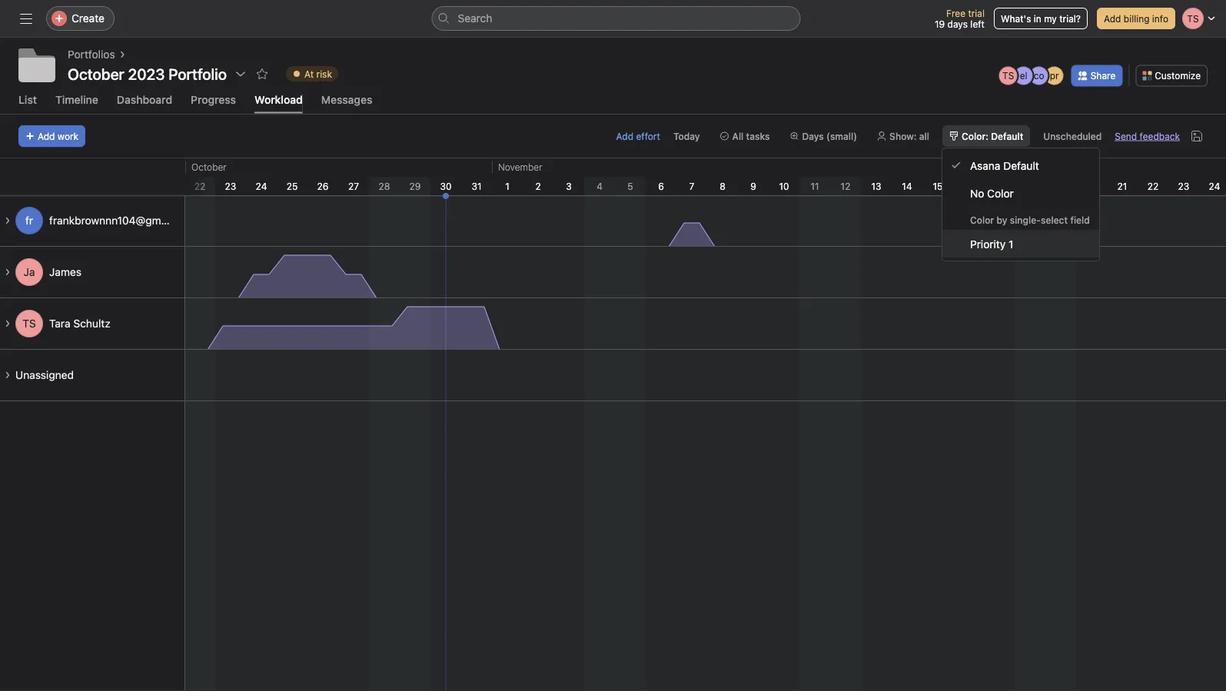 Task type: describe. For each thing, give the bounding box(es) containing it.
el
[[1020, 70, 1027, 81]]

workload
[[254, 93, 303, 106]]

feedback
[[1140, 131, 1180, 141]]

15
[[933, 180, 943, 191]]

send feedback link
[[1115, 129, 1180, 143]]

priority
[[970, 237, 1006, 250]]

today
[[673, 131, 700, 141]]

9
[[750, 180, 756, 191]]

2023 portfolio
[[128, 65, 227, 83]]

color inside no color link
[[987, 187, 1014, 199]]

create button
[[46, 6, 114, 31]]

progress link
[[191, 93, 236, 113]]

0 horizontal spatial ts
[[22, 317, 36, 330]]

1 24 from the left
[[256, 180, 267, 191]]

no
[[970, 187, 984, 199]]

messages link
[[321, 93, 372, 113]]

in
[[1034, 13, 1041, 24]]

info
[[1152, 13, 1168, 24]]

1 horizontal spatial ts
[[1002, 70, 1014, 81]]

october for october 2023 portfolio
[[68, 65, 124, 83]]

0 vertical spatial 1
[[505, 180, 509, 191]]

add billing info button
[[1097, 8, 1175, 29]]

8
[[720, 180, 725, 191]]

add effort
[[616, 131, 660, 141]]

all tasks button
[[713, 125, 777, 147]]

send
[[1115, 131, 1137, 141]]

create
[[71, 12, 105, 25]]

1 vertical spatial color
[[970, 214, 994, 225]]

workload link
[[254, 93, 303, 113]]

frankbrownnn104@gmail.com
[[49, 214, 196, 227]]

25
[[286, 180, 298, 191]]

1 vertical spatial 1
[[1008, 237, 1013, 250]]

effort
[[636, 131, 660, 141]]

show: all button
[[870, 125, 936, 147]]

my
[[1044, 13, 1057, 24]]

what's in my trial?
[[1001, 13, 1081, 24]]

default for asana default
[[1003, 159, 1039, 172]]

26
[[317, 180, 329, 191]]

send feedback
[[1115, 131, 1180, 141]]

11
[[810, 180, 819, 191]]

free trial 19 days left
[[935, 8, 985, 29]]

at
[[304, 68, 314, 79]]

5
[[627, 180, 633, 191]]

free
[[946, 8, 965, 18]]

what's in my trial? button
[[994, 8, 1088, 29]]

timeline
[[55, 93, 98, 106]]

20
[[1086, 180, 1097, 191]]

work
[[58, 131, 78, 141]]

tasks
[[746, 131, 770, 141]]

default for color: default
[[991, 131, 1023, 141]]

ja
[[23, 265, 35, 278]]

28
[[379, 180, 390, 191]]

29
[[409, 180, 421, 191]]

search list box
[[432, 6, 801, 31]]

priority 1
[[970, 237, 1013, 250]]

tara
[[49, 317, 70, 330]]

days (small)
[[802, 131, 857, 141]]

customize button
[[1136, 65, 1208, 86]]

at risk
[[304, 68, 332, 79]]

risk
[[316, 68, 332, 79]]

3
[[566, 180, 572, 191]]

all
[[919, 131, 929, 141]]

list link
[[18, 93, 37, 113]]

days
[[802, 131, 824, 141]]

search button
[[432, 6, 801, 31]]

days (small) button
[[783, 125, 864, 147]]

add work button
[[18, 125, 85, 147]]



Task type: vqa. For each thing, say whether or not it's contained in the screenshot.
June 2023
no



Task type: locate. For each thing, give the bounding box(es) containing it.
23 left 25
[[225, 180, 236, 191]]

pr
[[1050, 70, 1059, 81]]

unscheduled button
[[1036, 125, 1109, 147]]

0 horizontal spatial add
[[38, 131, 55, 141]]

co
[[1034, 70, 1044, 81]]

1 horizontal spatial october
[[191, 161, 227, 172]]

timeline link
[[55, 93, 98, 113]]

0 vertical spatial october
[[68, 65, 124, 83]]

0 horizontal spatial 23
[[225, 180, 236, 191]]

progress
[[191, 93, 236, 106]]

all tasks
[[732, 131, 770, 141]]

today button
[[666, 125, 707, 147]]

list
[[18, 93, 37, 106]]

add for add work
[[38, 131, 55, 141]]

13
[[871, 180, 881, 191]]

add left work at the left of page
[[38, 131, 55, 141]]

1 horizontal spatial 22
[[1147, 180, 1159, 191]]

1 23 from the left
[[225, 180, 236, 191]]

october
[[68, 65, 124, 83], [191, 161, 227, 172]]

portfolios link
[[68, 46, 115, 63]]

field
[[1070, 214, 1090, 225]]

add for add billing info
[[1104, 13, 1121, 24]]

12
[[841, 180, 850, 191]]

color left by
[[970, 214, 994, 225]]

7
[[689, 180, 694, 191]]

asana
[[970, 159, 1000, 172]]

0 vertical spatial ts
[[1002, 70, 1014, 81]]

schultz
[[73, 317, 110, 330]]

1
[[505, 180, 509, 191], [1008, 237, 1013, 250]]

asana default
[[970, 159, 1039, 172]]

share button
[[1071, 65, 1122, 86]]

22
[[194, 180, 205, 191], [1147, 180, 1159, 191]]

add inside button
[[1104, 13, 1121, 24]]

color right no
[[987, 187, 1014, 199]]

search
[[458, 12, 492, 25]]

fr
[[25, 214, 33, 227]]

1 vertical spatial default
[[1003, 159, 1039, 172]]

30
[[440, 180, 452, 191]]

show: all
[[889, 131, 929, 141]]

1 horizontal spatial add
[[616, 131, 633, 141]]

add for add effort
[[616, 131, 633, 141]]

add inside button
[[38, 131, 55, 141]]

default inside dropdown button
[[991, 131, 1023, 141]]

0 horizontal spatial october
[[68, 65, 124, 83]]

2 23 from the left
[[1178, 180, 1189, 191]]

(small)
[[826, 131, 857, 141]]

19
[[935, 18, 945, 29]]

27
[[348, 180, 359, 191]]

october 2023 portfolio
[[68, 65, 227, 83]]

17
[[994, 180, 1004, 191]]

1 vertical spatial ts
[[22, 317, 36, 330]]

6
[[658, 180, 664, 191]]

0 vertical spatial color
[[987, 187, 1014, 199]]

portfolios
[[68, 48, 115, 61]]

color: default
[[962, 131, 1023, 141]]

1 down november
[[505, 180, 509, 191]]

messages
[[321, 93, 372, 106]]

1 horizontal spatial 24
[[1209, 180, 1220, 191]]

2 horizontal spatial add
[[1104, 13, 1121, 24]]

31
[[472, 180, 482, 191]]

what's
[[1001, 13, 1031, 24]]

asana default link
[[942, 151, 1099, 179]]

save layout as default image
[[1191, 130, 1203, 142]]

october down "progress" link
[[191, 161, 227, 172]]

add left billing
[[1104, 13, 1121, 24]]

4
[[597, 180, 603, 191]]

left
[[970, 18, 985, 29]]

ts
[[1002, 70, 1014, 81], [22, 317, 36, 330]]

14
[[902, 180, 912, 191]]

add left effort
[[616, 131, 633, 141]]

priority 1 link
[[942, 230, 1099, 258]]

october for october
[[191, 161, 227, 172]]

add billing info
[[1104, 13, 1168, 24]]

2
[[535, 180, 541, 191]]

expand sidebar image
[[20, 12, 32, 25]]

add work
[[38, 131, 78, 141]]

23 down feedback
[[1178, 180, 1189, 191]]

2 22 from the left
[[1147, 180, 1159, 191]]

1 horizontal spatial 23
[[1178, 180, 1189, 191]]

trial
[[968, 8, 985, 18]]

1 22 from the left
[[194, 180, 205, 191]]

trial?
[[1059, 13, 1081, 24]]

0 vertical spatial default
[[991, 131, 1023, 141]]

add to starred image
[[256, 68, 268, 80]]

show options image
[[235, 68, 247, 80]]

2 24 from the left
[[1209, 180, 1220, 191]]

add effort button
[[616, 131, 660, 141]]

1 right priority
[[1008, 237, 1013, 250]]

customize
[[1155, 70, 1201, 81]]

unassigned
[[15, 368, 74, 381]]

ts left tara in the left top of the page
[[22, 317, 36, 330]]

default up asana default on the right of page
[[991, 131, 1023, 141]]

default up no color link
[[1003, 159, 1039, 172]]

16
[[963, 180, 974, 191]]

23
[[225, 180, 236, 191], [1178, 180, 1189, 191]]

ts left el
[[1002, 70, 1014, 81]]

1 horizontal spatial 1
[[1008, 237, 1013, 250]]

add
[[1104, 13, 1121, 24], [38, 131, 55, 141], [616, 131, 633, 141]]

all
[[732, 131, 744, 141]]

0 horizontal spatial 1
[[505, 180, 509, 191]]

color by single-select field
[[970, 214, 1090, 225]]

0 horizontal spatial 22
[[194, 180, 205, 191]]

at risk button
[[279, 63, 345, 85]]

unscheduled
[[1043, 131, 1102, 141]]

dashboard
[[117, 93, 172, 106]]

color:
[[962, 131, 988, 141]]

0 horizontal spatial 24
[[256, 180, 267, 191]]

james
[[49, 265, 81, 278]]

by
[[997, 214, 1007, 225]]

share
[[1090, 70, 1116, 81]]

no color link
[[942, 179, 1099, 207]]

1 vertical spatial october
[[191, 161, 227, 172]]

color: default button
[[942, 125, 1030, 147]]

10
[[779, 180, 789, 191]]

select
[[1041, 214, 1068, 225]]

october down 'portfolios' link
[[68, 65, 124, 83]]

billing
[[1124, 13, 1150, 24]]

dashboard link
[[117, 93, 172, 113]]

24
[[256, 180, 267, 191], [1209, 180, 1220, 191]]



